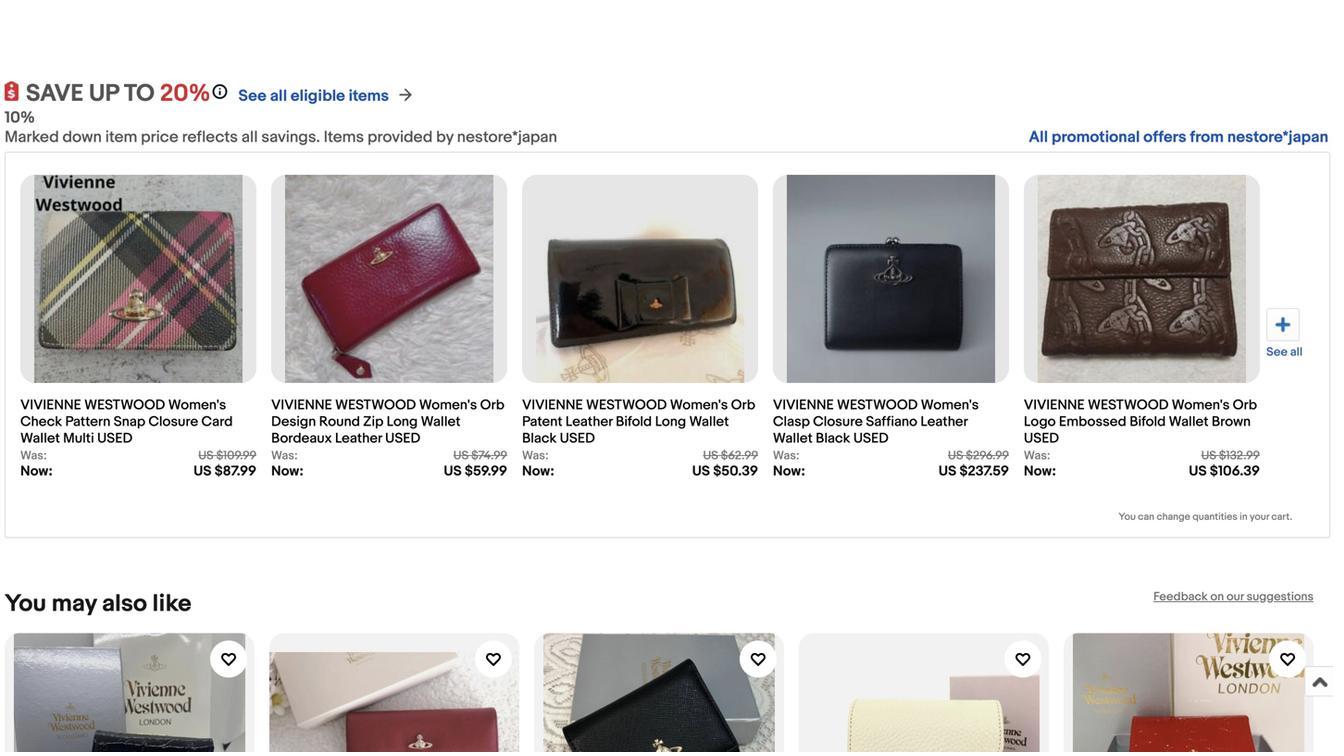 Task type: locate. For each thing, give the bounding box(es) containing it.
zip
[[363, 414, 384, 431]]

bifold inside vivienne westwood women's orb patent leather bifold long wallet black used
[[616, 414, 652, 431]]

1 horizontal spatial closure
[[813, 414, 863, 431]]

$59.99
[[465, 463, 507, 480]]

clasp
[[773, 414, 810, 431]]

nestore*japan
[[457, 128, 557, 147], [1228, 128, 1329, 147]]

1 vivienne from the left
[[20, 397, 81, 414]]

design
[[271, 414, 316, 431]]

wallet
[[421, 414, 461, 431], [690, 414, 729, 431], [1169, 414, 1209, 431], [20, 431, 60, 447], [773, 431, 813, 447]]

see all link
[[1267, 308, 1303, 360]]

nestore*japan right by
[[457, 128, 557, 147]]

bifold inside vivienne westwood women's orb logo embossed bifold wallet brown used
[[1130, 414, 1166, 431]]

save
[[26, 80, 84, 108]]

all for see all eligible items
[[270, 87, 287, 106]]

3 used from the left
[[560, 431, 595, 447]]

marked
[[5, 128, 59, 147]]

feedback
[[1154, 590, 1208, 605]]

used
[[97, 431, 132, 447], [385, 431, 420, 447], [560, 431, 595, 447], [854, 431, 889, 447], [1024, 431, 1059, 447]]

0 vertical spatial see
[[238, 87, 267, 106]]

1 vertical spatial all
[[242, 128, 258, 147]]

women's up us $74.99
[[419, 397, 477, 414]]

long for zip
[[387, 414, 418, 431]]

save up to 20%
[[26, 80, 211, 108]]

closure right clasp at the bottom right
[[813, 414, 863, 431]]

us for us $109.99
[[198, 449, 214, 463]]

0 horizontal spatial bifold
[[616, 414, 652, 431]]

was: for vivienne westwood women's clasp closure saffiano leather wallet black used
[[773, 449, 800, 463]]

items
[[324, 128, 364, 147]]

2 was: from the left
[[271, 449, 298, 463]]

you left may
[[5, 590, 46, 619]]

in
[[1240, 512, 1248, 524]]

1 nestore*japan from the left
[[457, 128, 557, 147]]

now: down patent
[[522, 463, 555, 480]]

westwood inside vivienne westwood women's clasp closure saffiano leather wallet black used
[[837, 397, 918, 414]]

all inside 10% marked down item price reflects all savings. items provided by nestore*japan
[[242, 128, 258, 147]]

bifold right the embossed
[[1130, 414, 1166, 431]]

us $59.99
[[444, 463, 507, 480]]

2 orb from the left
[[731, 397, 756, 414]]

1 horizontal spatial see
[[1267, 345, 1288, 360]]

1 now: from the left
[[20, 463, 53, 480]]

orb inside vivienne westwood women's orb design round zip long wallet bordeaux leather used
[[480, 397, 505, 414]]

women's for vivienne westwood women's check pattern snap closure card wallet multi used
[[168, 397, 226, 414]]

leather
[[566, 414, 613, 431], [921, 414, 968, 431], [335, 431, 382, 447]]

1 black from the left
[[522, 431, 557, 447]]

wallet for us $50.39
[[690, 414, 729, 431]]

4 women's from the left
[[921, 397, 979, 414]]

vivienne inside vivienne westwood women's orb logo embossed bifold wallet brown used
[[1024, 397, 1085, 414]]

us left $87.99
[[194, 463, 212, 480]]

vivienne westwood women's orb design round zip long wallet bordeaux leather used link
[[271, 388, 507, 449]]

0 horizontal spatial you
[[5, 590, 46, 619]]

1 vertical spatial see
[[1267, 345, 1288, 360]]

orb inside vivienne westwood women's orb patent leather bifold long wallet black used
[[731, 397, 756, 414]]

now: down check
[[20, 463, 53, 480]]

leather right patent
[[566, 414, 613, 431]]

wallet for us $59.99
[[421, 414, 461, 431]]

2 long from the left
[[655, 414, 686, 431]]

orb up '$132.99'
[[1233, 397, 1257, 414]]

0 horizontal spatial all
[[242, 128, 258, 147]]

women's
[[168, 397, 226, 414], [419, 397, 477, 414], [670, 397, 728, 414], [921, 397, 979, 414], [1172, 397, 1230, 414]]

$132.99
[[1219, 449, 1260, 463]]

vivienne inside vivienne westwood women's orb patent leather bifold long wallet black used
[[522, 397, 583, 414]]

long for bifold
[[655, 414, 686, 431]]

nestore*japan right from
[[1228, 128, 1329, 147]]

westwood inside vivienne westwood women's orb logo embossed bifold wallet brown used
[[1088, 397, 1169, 414]]

black inside vivienne westwood women's orb patent leather bifold long wallet black used
[[522, 431, 557, 447]]

0 horizontal spatial orb
[[480, 397, 505, 414]]

vivienne for design
[[271, 397, 332, 414]]

vivienne for closure
[[773, 397, 834, 414]]

like
[[152, 590, 191, 619]]

2 westwood from the left
[[335, 397, 416, 414]]

0 horizontal spatial closure
[[149, 414, 198, 431]]

you
[[1119, 512, 1136, 524], [5, 590, 46, 619]]

1 horizontal spatial long
[[655, 414, 686, 431]]

3 orb from the left
[[1233, 397, 1257, 414]]

2 vivienne from the left
[[271, 397, 332, 414]]

orb for vivienne westwood women's orb design round zip long wallet bordeaux leather used
[[480, 397, 505, 414]]

embossed
[[1059, 414, 1127, 431]]

quantities
[[1193, 512, 1238, 524]]

long inside vivienne westwood women's orb patent leather bifold long wallet black used
[[655, 414, 686, 431]]

now: for vivienne westwood women's clasp closure saffiano leather wallet black used
[[773, 463, 806, 480]]

vivienne westwood women's clasp closure saffiano leather wallet black used link
[[773, 388, 1009, 449]]

women's inside vivienne westwood women's check pattern snap closure card wallet multi used
[[168, 397, 226, 414]]

us
[[198, 449, 214, 463], [454, 449, 469, 463], [703, 449, 719, 463], [948, 449, 964, 463], [1202, 449, 1217, 463], [194, 463, 212, 480], [444, 463, 462, 480], [692, 463, 710, 480], [939, 463, 957, 480], [1189, 463, 1207, 480]]

all
[[270, 87, 287, 106], [242, 128, 258, 147], [1291, 345, 1303, 360]]

2 horizontal spatial leather
[[921, 414, 968, 431]]

us left '$132.99'
[[1202, 449, 1217, 463]]

2 horizontal spatial orb
[[1233, 397, 1257, 414]]

was: down bordeaux
[[271, 449, 298, 463]]

5 used from the left
[[1024, 431, 1059, 447]]

2 black from the left
[[816, 431, 851, 447]]

vivienne inside vivienne westwood women's orb design round zip long wallet bordeaux leather used
[[271, 397, 332, 414]]

1 was: from the left
[[20, 449, 47, 463]]

westwood inside vivienne westwood women's orb patent leather bifold long wallet black used
[[586, 397, 667, 414]]

vivienne inside vivienne westwood women's check pattern snap closure card wallet multi used
[[20, 397, 81, 414]]

all promotional offers from nestore*japan link
[[1029, 128, 1329, 147]]

now:
[[20, 463, 53, 480], [271, 463, 304, 480], [522, 463, 555, 480], [773, 463, 806, 480], [1024, 463, 1057, 480]]

orb inside vivienne westwood women's orb logo embossed bifold wallet brown used
[[1233, 397, 1257, 414]]

women's inside vivienne westwood women's orb design round zip long wallet bordeaux leather used
[[419, 397, 477, 414]]

1 horizontal spatial nestore*japan
[[1228, 128, 1329, 147]]

wallet inside vivienne westwood women's check pattern snap closure card wallet multi used
[[20, 431, 60, 447]]

5 now: from the left
[[1024, 463, 1057, 480]]

used inside vivienne westwood women's check pattern snap closure card wallet multi used
[[97, 431, 132, 447]]

5 was: from the left
[[1024, 449, 1051, 463]]

$109.99
[[216, 449, 257, 463]]

1 horizontal spatial black
[[816, 431, 851, 447]]

3 women's from the left
[[670, 397, 728, 414]]

used inside vivienne westwood women's orb design round zip long wallet bordeaux leather used
[[385, 431, 420, 447]]

black
[[522, 431, 557, 447], [816, 431, 851, 447]]

closure inside vivienne westwood women's clasp closure saffiano leather wallet black used
[[813, 414, 863, 431]]

women's inside vivienne westwood women's orb logo embossed bifold wallet brown used
[[1172, 397, 1230, 414]]

women's up us $62.99 at bottom
[[670, 397, 728, 414]]

feedback on our suggestions link
[[1154, 590, 1314, 605]]

us for us $237.59
[[939, 463, 957, 480]]

$50.39
[[713, 463, 758, 480]]

vivienne westwood women's orb patent leather bifold long wallet black used link
[[522, 388, 758, 449]]

1 closure from the left
[[149, 414, 198, 431]]

reflects
[[182, 128, 238, 147]]

2 now: from the left
[[271, 463, 304, 480]]

1 horizontal spatial you
[[1119, 512, 1136, 524]]

leather right bordeaux
[[335, 431, 382, 447]]

4 vivienne from the left
[[773, 397, 834, 414]]

us left $109.99
[[198, 449, 214, 463]]

bordeaux
[[271, 431, 332, 447]]

3 vivienne from the left
[[522, 397, 583, 414]]

0 horizontal spatial see
[[238, 87, 267, 106]]

list
[[5, 619, 1329, 753]]

4 was: from the left
[[773, 449, 800, 463]]

wallet inside vivienne westwood women's orb design round zip long wallet bordeaux leather used
[[421, 414, 461, 431]]

from
[[1190, 128, 1224, 147]]

now: down clasp at the bottom right
[[773, 463, 806, 480]]

2 horizontal spatial all
[[1291, 345, 1303, 360]]

2 women's from the left
[[419, 397, 477, 414]]

us for us $132.99
[[1202, 449, 1217, 463]]

can
[[1138, 512, 1155, 524]]

was: for vivienne westwood women's orb design round zip long wallet bordeaux leather used
[[271, 449, 298, 463]]

5 women's from the left
[[1172, 397, 1230, 414]]

wallet inside vivienne westwood women's orb patent leather bifold long wallet black used
[[690, 414, 729, 431]]

closure
[[149, 414, 198, 431], [813, 414, 863, 431]]

us for us $62.99
[[703, 449, 719, 463]]

0 horizontal spatial long
[[387, 414, 418, 431]]

leather up us $296.99
[[921, 414, 968, 431]]

may
[[52, 590, 97, 619]]

bifold for wallet
[[1130, 414, 1166, 431]]

vivienne
[[20, 397, 81, 414], [271, 397, 332, 414], [522, 397, 583, 414], [773, 397, 834, 414], [1024, 397, 1085, 414]]

was: down logo
[[1024, 449, 1051, 463]]

now: for vivienne westwood women's orb logo embossed bifold wallet brown used
[[1024, 463, 1057, 480]]

now: for vivienne westwood women's orb patent leather bifold long wallet black used
[[522, 463, 555, 480]]

1 used from the left
[[97, 431, 132, 447]]

us $106.39
[[1189, 463, 1260, 480]]

now: for vivienne westwood women's orb design round zip long wallet bordeaux leather used
[[271, 463, 304, 480]]

2 vertical spatial all
[[1291, 345, 1303, 360]]

us left $296.99 on the bottom right of page
[[948, 449, 964, 463]]

us left $237.59
[[939, 463, 957, 480]]

vivienne for pattern
[[20, 397, 81, 414]]

was: down check
[[20, 449, 47, 463]]

now: down bordeaux
[[271, 463, 304, 480]]

1 horizontal spatial leather
[[566, 414, 613, 431]]

us left $74.99
[[454, 449, 469, 463]]

now: down logo
[[1024, 463, 1057, 480]]

vivienne westwood women's check pattern snap closure card wallet multi used
[[20, 397, 233, 447]]

1 bifold from the left
[[616, 414, 652, 431]]

20%
[[160, 80, 211, 108]]

1 vertical spatial you
[[5, 590, 46, 619]]

was: down clasp at the bottom right
[[773, 449, 800, 463]]

0 horizontal spatial nestore*japan
[[457, 128, 557, 147]]

vivienne westwood women's orb patent leather bifold long wallet black used
[[522, 397, 756, 447]]

vivienne inside vivienne westwood women's clasp closure saffiano leather wallet black used
[[773, 397, 834, 414]]

us left $106.39 on the bottom right of the page
[[1189, 463, 1207, 480]]

women's inside vivienne westwood women's orb patent leather bifold long wallet black used
[[670, 397, 728, 414]]

0 horizontal spatial black
[[522, 431, 557, 447]]

3 westwood from the left
[[586, 397, 667, 414]]

you for you can change quantities in your cart.
[[1119, 512, 1136, 524]]

orb for vivienne westwood women's orb patent leather bifold long wallet black used
[[731, 397, 756, 414]]

westwood inside vivienne westwood women's orb design round zip long wallet bordeaux leather used
[[335, 397, 416, 414]]

long inside vivienne westwood women's orb design round zip long wallet bordeaux leather used
[[387, 414, 418, 431]]

1 orb from the left
[[480, 397, 505, 414]]

was: down patent
[[522, 449, 549, 463]]

see for see all
[[1267, 345, 1288, 360]]

3 now: from the left
[[522, 463, 555, 480]]

4 now: from the left
[[773, 463, 806, 480]]

was: for vivienne westwood women's orb logo embossed bifold wallet brown used
[[1024, 449, 1051, 463]]

us for us $50.39
[[692, 463, 710, 480]]

orb up $74.99
[[480, 397, 505, 414]]

0 vertical spatial all
[[270, 87, 287, 106]]

1 horizontal spatial all
[[270, 87, 287, 106]]

1 horizontal spatial orb
[[731, 397, 756, 414]]

4 used from the left
[[854, 431, 889, 447]]

4 westwood from the left
[[837, 397, 918, 414]]

offers
[[1144, 128, 1187, 147]]

orb
[[480, 397, 505, 414], [731, 397, 756, 414], [1233, 397, 1257, 414]]

change
[[1157, 512, 1191, 524]]

see
[[238, 87, 267, 106], [1267, 345, 1288, 360]]

was:
[[20, 449, 47, 463], [271, 449, 298, 463], [522, 449, 549, 463], [773, 449, 800, 463], [1024, 449, 1051, 463]]

orb up $62.99
[[731, 397, 756, 414]]

us left $50.39
[[692, 463, 710, 480]]

women's up us $296.99
[[921, 397, 979, 414]]

women's inside vivienne westwood women's clasp closure saffiano leather wallet black used
[[921, 397, 979, 414]]

your
[[1250, 512, 1270, 524]]

3 was: from the left
[[522, 449, 549, 463]]

women's up us $109.99
[[168, 397, 226, 414]]

5 vivienne from the left
[[1024, 397, 1085, 414]]

see all
[[1267, 345, 1303, 360]]

1 horizontal spatial bifold
[[1130, 414, 1166, 431]]

2 bifold from the left
[[1130, 414, 1166, 431]]

closure left card on the bottom left of page
[[149, 414, 198, 431]]

also
[[102, 590, 147, 619]]

savings.
[[261, 128, 320, 147]]

feedback on our suggestions
[[1154, 590, 1314, 605]]

us left $59.99
[[444, 463, 462, 480]]

1 westwood from the left
[[84, 397, 165, 414]]

women's for vivienne westwood women's orb patent leather bifold long wallet black used
[[670, 397, 728, 414]]

westwood inside vivienne westwood women's check pattern snap closure card wallet multi used
[[84, 397, 165, 414]]

5 westwood from the left
[[1088, 397, 1169, 414]]

1 long from the left
[[387, 414, 418, 431]]

long
[[387, 414, 418, 431], [655, 414, 686, 431]]

bifold right patent
[[616, 414, 652, 431]]

women's up us $132.99
[[1172, 397, 1230, 414]]

1 women's from the left
[[168, 397, 226, 414]]

used inside vivienne westwood women's orb logo embossed bifold wallet brown used
[[1024, 431, 1059, 447]]

2 used from the left
[[385, 431, 420, 447]]

us $74.99
[[454, 449, 507, 463]]

us left $62.99
[[703, 449, 719, 463]]

vivienne for logo
[[1024, 397, 1085, 414]]

you left can
[[1119, 512, 1136, 524]]

2 nestore*japan from the left
[[1228, 128, 1329, 147]]

westwood
[[84, 397, 165, 414], [335, 397, 416, 414], [586, 397, 667, 414], [837, 397, 918, 414], [1088, 397, 1169, 414]]

0 vertical spatial you
[[1119, 512, 1136, 524]]

0 horizontal spatial leather
[[335, 431, 382, 447]]

2 closure from the left
[[813, 414, 863, 431]]

snap
[[114, 414, 145, 431]]



Task type: describe. For each thing, give the bounding box(es) containing it.
westwood for snap
[[84, 397, 165, 414]]

women's for vivienne westwood women's orb logo embossed bifold wallet brown used
[[1172, 397, 1230, 414]]

see all eligible items
[[238, 87, 389, 106]]

us for us $74.99
[[454, 449, 469, 463]]

vivienne for patent
[[522, 397, 583, 414]]

item
[[105, 128, 137, 147]]

price
[[141, 128, 179, 147]]

used inside vivienne westwood women's clasp closure saffiano leather wallet black used
[[854, 431, 889, 447]]

up
[[89, 80, 119, 108]]

westwood for embossed
[[1088, 397, 1169, 414]]

all promotional offers from nestore*japan
[[1029, 128, 1329, 147]]

you can change quantities in your cart.
[[1119, 512, 1293, 524]]

10% marked down item price reflects all savings. items provided by nestore*japan
[[5, 108, 557, 147]]

black inside vivienne westwood women's clasp closure saffiano leather wallet black used
[[816, 431, 851, 447]]

$62.99
[[721, 449, 758, 463]]

used inside vivienne westwood women's orb patent leather bifold long wallet black used
[[560, 431, 595, 447]]

vivienne westwood women's orb logo embossed bifold wallet brown used link
[[1024, 388, 1260, 449]]

wallet for us $87.99
[[20, 431, 60, 447]]

us for us $296.99
[[948, 449, 964, 463]]

saffiano
[[866, 414, 918, 431]]

suggestions
[[1247, 590, 1314, 605]]

us $62.99
[[703, 449, 758, 463]]

our
[[1227, 590, 1244, 605]]

westwood for leather
[[586, 397, 667, 414]]

10%
[[5, 108, 35, 128]]

$74.99
[[471, 449, 507, 463]]

pattern
[[65, 414, 111, 431]]

us $50.39
[[692, 463, 758, 480]]

us $132.99
[[1202, 449, 1260, 463]]

orb for vivienne westwood women's orb logo embossed bifold wallet brown used
[[1233, 397, 1257, 414]]

card
[[201, 414, 233, 431]]

all for see all
[[1291, 345, 1303, 360]]

patent
[[522, 414, 563, 431]]

us for us $59.99
[[444, 463, 462, 480]]

leather inside vivienne westwood women's orb patent leather bifold long wallet black used
[[566, 414, 613, 431]]

leather inside vivienne westwood women's clasp closure saffiano leather wallet black used
[[921, 414, 968, 431]]

items
[[349, 87, 389, 106]]

nestore*japan inside 10% marked down item price reflects all savings. items provided by nestore*japan
[[457, 128, 557, 147]]

was: for vivienne westwood women's check pattern snap closure card wallet multi used
[[20, 449, 47, 463]]

us $237.59
[[939, 463, 1009, 480]]

wallet inside vivienne westwood women's clasp closure saffiano leather wallet black used
[[773, 431, 813, 447]]

us $296.99
[[948, 449, 1009, 463]]

us for us $106.39
[[1189, 463, 1207, 480]]

to
[[124, 80, 155, 108]]

$237.59
[[960, 463, 1009, 480]]

promotional
[[1052, 128, 1140, 147]]

vivienne westwood women's check pattern snap closure card wallet multi used link
[[20, 388, 257, 449]]

us $87.99
[[194, 463, 257, 480]]

$106.39
[[1210, 463, 1260, 480]]

now: for vivienne westwood women's check pattern snap closure card wallet multi used
[[20, 463, 53, 480]]

down
[[63, 128, 102, 147]]

bifold for long
[[616, 414, 652, 431]]

us for us $87.99
[[194, 463, 212, 480]]

eligible
[[291, 87, 345, 106]]

women's for vivienne westwood women's clasp closure saffiano leather wallet black used
[[921, 397, 979, 414]]

cart.
[[1272, 512, 1293, 524]]

vivienne westwood women's orb design round zip long wallet bordeaux leather used
[[271, 397, 505, 447]]

by
[[436, 128, 454, 147]]

logo
[[1024, 414, 1056, 431]]

provided
[[368, 128, 433, 147]]

westwood for saffiano
[[837, 397, 918, 414]]

vivienne westwood women's clasp closure saffiano leather wallet black used
[[773, 397, 979, 447]]

women's for vivienne westwood women's orb design round zip long wallet bordeaux leather used
[[419, 397, 477, 414]]

on
[[1211, 590, 1224, 605]]

vivienne westwood women's orb logo embossed bifold wallet brown used
[[1024, 397, 1257, 447]]

$296.99
[[966, 449, 1009, 463]]

see for see all eligible items
[[238, 87, 267, 106]]

multi
[[63, 431, 94, 447]]

round
[[319, 414, 360, 431]]

westwood for round
[[335, 397, 416, 414]]

was: for vivienne westwood women's orb patent leather bifold long wallet black used
[[522, 449, 549, 463]]

check
[[20, 414, 62, 431]]

leather inside vivienne westwood women's orb design round zip long wallet bordeaux leather used
[[335, 431, 382, 447]]

wallet inside vivienne westwood women's orb logo embossed bifold wallet brown used
[[1169, 414, 1209, 431]]

closure inside vivienne westwood women's check pattern snap closure card wallet multi used
[[149, 414, 198, 431]]

$87.99
[[215, 463, 257, 480]]

us $109.99
[[198, 449, 257, 463]]

all
[[1029, 128, 1048, 147]]

you may also like
[[5, 590, 191, 619]]

see all eligible items link
[[238, 87, 389, 106]]

you for you may also like
[[5, 590, 46, 619]]

brown
[[1212, 414, 1251, 431]]



Task type: vqa. For each thing, say whether or not it's contained in the screenshot.
"Your account status" Link
no



